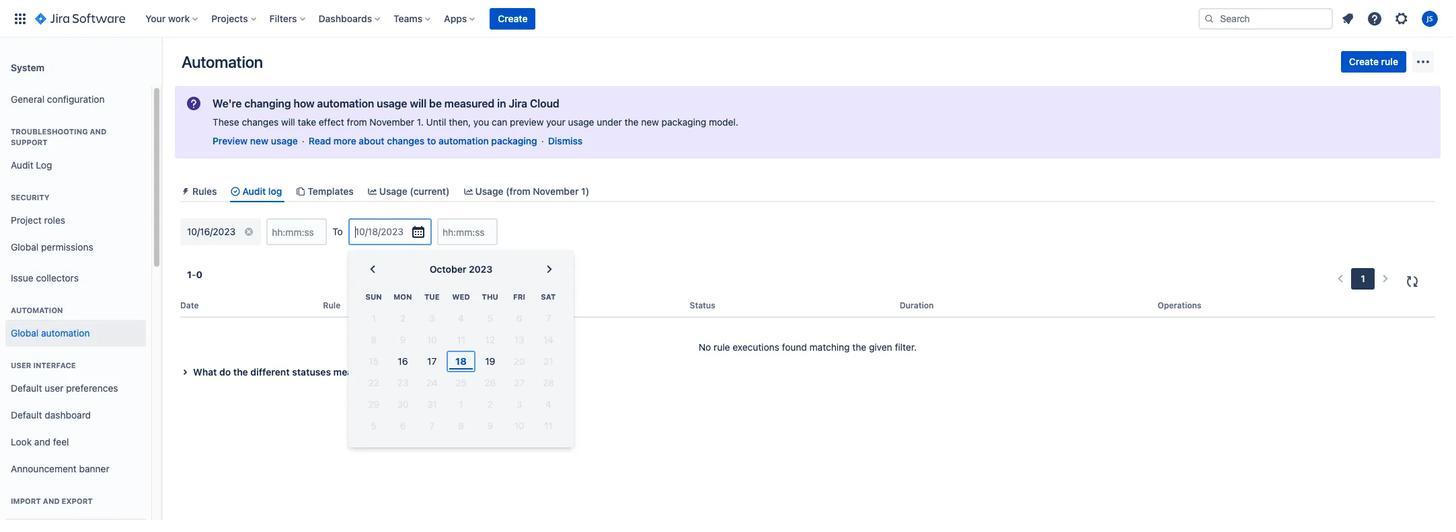Task type: describe. For each thing, give the bounding box(es) containing it.
8 for right 8 button
[[458, 421, 464, 432]]

sidebar navigation image
[[147, 54, 176, 81]]

1 horizontal spatial 4 button
[[534, 395, 563, 416]]

roles
[[44, 214, 65, 226]]

next month image
[[542, 262, 558, 278]]

0 vertical spatial automation
[[182, 52, 263, 71]]

the inside dropdown button
[[233, 367, 248, 378]]

executions
[[733, 342, 780, 353]]

17 button
[[418, 351, 447, 373]]

4 for the top 4 button
[[458, 313, 464, 325]]

filters
[[270, 12, 297, 24]]

30 button
[[388, 395, 418, 416]]

log
[[268, 186, 282, 197]]

row containing 15
[[359, 351, 563, 373]]

1 horizontal spatial 6 button
[[505, 308, 534, 330]]

general configuration
[[11, 93, 105, 105]]

user interface group
[[5, 347, 146, 487]]

8 for top 8 button
[[371, 335, 377, 346]]

october 2023
[[430, 264, 493, 275]]

and for look
[[34, 436, 50, 448]]

rules image
[[180, 186, 191, 197]]

create for create
[[498, 12, 528, 24]]

permissions
[[41, 241, 93, 253]]

29 button
[[359, 395, 388, 416]]

row containing 29
[[359, 395, 563, 416]]

global permissions link
[[5, 234, 146, 261]]

announcement banner
[[11, 463, 110, 475]]

november inside tab list
[[533, 186, 579, 197]]

1 vertical spatial usage
[[568, 116, 595, 128]]

1.
[[417, 116, 424, 128]]

then,
[[449, 116, 471, 128]]

dismiss
[[548, 135, 583, 147]]

statuses
[[292, 367, 331, 378]]

0 horizontal spatial 10 button
[[418, 330, 447, 351]]

default dashboard link
[[5, 402, 146, 429]]

17
[[427, 356, 437, 368]]

4 for 4 button to the right
[[546, 399, 552, 411]]

1 vertical spatial 9
[[487, 421, 493, 432]]

0 vertical spatial 9 button
[[388, 330, 418, 351]]

22 button
[[359, 373, 388, 395]]

row containing 8
[[359, 330, 563, 351]]

26
[[485, 378, 496, 389]]

24
[[426, 378, 438, 389]]

create rule
[[1350, 56, 1399, 67]]

1 horizontal spatial 7
[[546, 313, 551, 325]]

operations
[[1158, 301, 1202, 311]]

global for global permissions
[[11, 241, 39, 253]]

1 horizontal spatial usage
[[377, 98, 407, 110]]

1 horizontal spatial 2 button
[[476, 395, 505, 416]]

23 button
[[388, 373, 418, 395]]

export
[[62, 497, 93, 506]]

help image
[[1367, 10, 1384, 27]]

look and feel
[[11, 436, 69, 448]]

global automation link
[[5, 320, 146, 347]]

30
[[397, 399, 409, 411]]

preview new usage button
[[213, 135, 298, 148]]

automation group
[[5, 292, 146, 351]]

global for global automation
[[11, 327, 39, 339]]

project
[[11, 214, 42, 226]]

15
[[369, 356, 379, 368]]

0 vertical spatial 4 button
[[447, 308, 476, 330]]

15 button
[[359, 351, 388, 373]]

default for default user preferences
[[11, 383, 42, 394]]

global permissions
[[11, 241, 93, 253]]

settings image
[[1394, 10, 1410, 27]]

0 vertical spatial 2
[[400, 313, 406, 325]]

fri
[[514, 293, 526, 302]]

preview
[[510, 116, 544, 128]]

your profile and settings image
[[1423, 10, 1439, 27]]

default dashboard
[[11, 410, 91, 421]]

2 horizontal spatial automation
[[439, 135, 489, 147]]

2 hh:mm:ss field from the left
[[439, 220, 497, 244]]

pagination element
[[1331, 269, 1397, 290]]

create rule button
[[1342, 51, 1407, 73]]

clear image
[[244, 227, 255, 238]]

0 horizontal spatial 1 button
[[359, 308, 388, 330]]

sun
[[366, 293, 382, 302]]

1)
[[582, 186, 590, 197]]

what do the different statuses mean?
[[193, 367, 363, 378]]

apps
[[444, 12, 467, 24]]

jira
[[509, 98, 528, 110]]

1 horizontal spatial 8 button
[[447, 416, 476, 438]]

1 vertical spatial 2
[[488, 399, 493, 411]]

audit log
[[11, 159, 52, 171]]

teams
[[394, 12, 423, 24]]

0 horizontal spatial 5
[[371, 421, 377, 432]]

1 · from the left
[[302, 135, 305, 147]]

default user preferences
[[11, 383, 118, 394]]

0
[[196, 269, 202, 281]]

1 vertical spatial 11 button
[[534, 416, 563, 438]]

31
[[427, 399, 437, 411]]

1 horizontal spatial will
[[410, 98, 427, 110]]

from
[[347, 116, 367, 128]]

1 vertical spatial new
[[250, 135, 269, 147]]

14
[[544, 335, 554, 346]]

measured
[[445, 98, 495, 110]]

user interface
[[11, 361, 76, 370]]

1 inside pagination element
[[1362, 273, 1366, 285]]

1 horizontal spatial 6
[[517, 313, 522, 325]]

row containing 22
[[359, 373, 563, 395]]

we're changing how automation usage will be measured in jira cloud these changes will take effect from november 1. until then, you can preview your usage under the new packaging model.
[[213, 98, 739, 128]]

14 button
[[534, 330, 563, 351]]

28 button
[[534, 373, 563, 395]]

0 vertical spatial 11 button
[[447, 330, 476, 351]]

12 button
[[476, 330, 505, 351]]

26 button
[[476, 373, 505, 395]]

usage for usage (current)
[[379, 186, 408, 197]]

your work button
[[141, 8, 203, 29]]

25 button
[[447, 373, 476, 395]]

changes inside the we're changing how automation usage will be measured in jira cloud these changes will take effect from november 1. until then, you can preview your usage under the new packaging model.
[[242, 116, 279, 128]]

0 vertical spatial 11
[[457, 335, 466, 346]]

under
[[597, 116, 622, 128]]

1 horizontal spatial 11
[[544, 421, 553, 432]]

0 horizontal spatial 5 button
[[359, 416, 388, 438]]

mon
[[394, 293, 412, 302]]

announcement
[[11, 463, 77, 475]]

0 horizontal spatial packaging
[[492, 135, 538, 147]]

10/16/2023
[[187, 226, 236, 238]]

20 button
[[505, 351, 534, 373]]

1 vertical spatial changes
[[387, 135, 425, 147]]

given
[[869, 342, 893, 353]]

2 horizontal spatial 1 button
[[1352, 269, 1375, 290]]

until
[[426, 116, 446, 128]]

audit log
[[243, 186, 282, 197]]

issue
[[11, 272, 33, 284]]

filters button
[[266, 8, 311, 29]]

general
[[11, 93, 45, 105]]

notifications image
[[1341, 10, 1357, 27]]

in
[[497, 98, 506, 110]]

1 vertical spatial 7
[[430, 421, 435, 432]]

your work
[[146, 12, 190, 24]]

0 vertical spatial 8 button
[[359, 330, 388, 351]]

appswitcher icon image
[[12, 10, 28, 27]]

mean?
[[334, 367, 363, 378]]

create for create rule
[[1350, 56, 1380, 67]]

tue
[[425, 293, 440, 302]]

13
[[514, 335, 525, 346]]

actions image
[[1416, 54, 1432, 70]]

automation inside the we're changing how automation usage will be measured in jira cloud these changes will take effect from november 1. until then, you can preview your usage under the new packaging model.
[[317, 98, 374, 110]]

1 hh:mm:ss field from the left
[[268, 220, 326, 244]]

to
[[333, 226, 343, 238]]

1 horizontal spatial 5 button
[[476, 308, 505, 330]]

1 down 25 button
[[459, 399, 463, 411]]

status
[[690, 301, 716, 311]]



Task type: locate. For each thing, give the bounding box(es) containing it.
packaging inside the we're changing how automation usage will be measured in jira cloud these changes will take effect from november 1. until then, you can preview your usage under the new packaging model.
[[662, 116, 707, 128]]

october
[[430, 264, 467, 275]]

usage right usage (from november 1) icon
[[475, 186, 504, 197]]

the left given
[[853, 342, 867, 353]]

model.
[[709, 116, 739, 128]]

18
[[456, 356, 467, 368]]

usage (from november 1) image
[[463, 186, 474, 197]]

2 button
[[388, 308, 418, 330], [476, 395, 505, 416]]

6 down fri
[[517, 313, 522, 325]]

5
[[488, 313, 493, 325], [371, 421, 377, 432]]

3 row from the top
[[359, 330, 563, 351]]

row group containing 1
[[359, 308, 563, 438]]

collectors
[[36, 272, 79, 284]]

13 button
[[505, 330, 534, 351]]

banner containing your work
[[0, 0, 1455, 38]]

0 vertical spatial 6 button
[[505, 308, 534, 330]]

usage
[[379, 186, 408, 197], [475, 186, 504, 197]]

last month image
[[365, 262, 381, 278]]

· left "dismiss"
[[542, 135, 544, 147]]

create down help icon
[[1350, 56, 1380, 67]]

cloud
[[530, 98, 560, 110]]

2 default from the top
[[11, 410, 42, 421]]

7 row from the top
[[359, 416, 563, 438]]

will
[[410, 98, 427, 110], [281, 116, 295, 128]]

1 left 0 at bottom
[[187, 269, 192, 281]]

11 button down 28 button
[[534, 416, 563, 438]]

read more about changes to automation packaging button
[[309, 135, 538, 148]]

19 button
[[476, 351, 505, 373]]

5 button down 29
[[359, 416, 388, 438]]

banner
[[0, 0, 1455, 38]]

changes down the 1.
[[387, 135, 425, 147]]

0 horizontal spatial usage
[[379, 186, 408, 197]]

projects button
[[207, 8, 262, 29]]

row down october 2023
[[359, 286, 563, 308]]

1 vertical spatial 11
[[544, 421, 553, 432]]

log
[[36, 159, 52, 171]]

10 down 27 button
[[514, 421, 525, 432]]

global
[[11, 241, 39, 253], [11, 327, 39, 339]]

wed
[[452, 293, 470, 302]]

0 horizontal spatial 8
[[371, 335, 377, 346]]

2 global from the top
[[11, 327, 39, 339]]

grid
[[359, 286, 563, 438]]

automation up the we're
[[182, 52, 263, 71]]

8
[[371, 335, 377, 346], [458, 421, 464, 432]]

row down wed
[[359, 308, 563, 330]]

0 vertical spatial create
[[498, 12, 528, 24]]

1 horizontal spatial 4
[[546, 399, 552, 411]]

and
[[90, 127, 107, 136], [34, 436, 50, 448], [43, 497, 60, 506]]

1 horizontal spatial 7 button
[[534, 308, 563, 330]]

0 vertical spatial 6
[[517, 313, 522, 325]]

create
[[498, 12, 528, 24], [1350, 56, 1380, 67]]

import and export group
[[5, 483, 146, 521]]

usage
[[377, 98, 407, 110], [568, 116, 595, 128], [271, 135, 298, 147]]

2023
[[469, 264, 493, 275]]

row up 18
[[359, 330, 563, 351]]

3 button down tue
[[418, 308, 447, 330]]

9 up '16'
[[400, 335, 406, 346]]

work
[[168, 12, 190, 24]]

1 - 0
[[187, 269, 202, 281]]

0 horizontal spatial changes
[[242, 116, 279, 128]]

9
[[400, 335, 406, 346], [487, 421, 493, 432]]

1 horizontal spatial new
[[641, 116, 659, 128]]

system
[[11, 62, 44, 73]]

2 · from the left
[[542, 135, 544, 147]]

1 vertical spatial 2 button
[[476, 395, 505, 416]]

0 vertical spatial changes
[[242, 116, 279, 128]]

1 horizontal spatial 2
[[488, 399, 493, 411]]

11 down 28 button
[[544, 421, 553, 432]]

automation up interface
[[41, 327, 90, 339]]

1 vertical spatial 5 button
[[359, 416, 388, 438]]

audit left "log"
[[11, 159, 33, 171]]

usage up "dismiss"
[[568, 116, 595, 128]]

feel
[[53, 436, 69, 448]]

thu
[[482, 293, 499, 302]]

Search field
[[1199, 8, 1334, 29]]

automation up from
[[317, 98, 374, 110]]

look and feel link
[[5, 429, 146, 456]]

1 global from the top
[[11, 241, 39, 253]]

27
[[514, 378, 525, 389]]

will left be
[[410, 98, 427, 110]]

preview new usage · read more about changes to automation packaging · dismiss
[[213, 135, 583, 147]]

8 button
[[359, 330, 388, 351], [447, 416, 476, 438]]

3 down tue
[[429, 313, 435, 325]]

will left take
[[281, 116, 295, 128]]

6 button up 13
[[505, 308, 534, 330]]

0 vertical spatial will
[[410, 98, 427, 110]]

1 horizontal spatial create
[[1350, 56, 1380, 67]]

dashboard
[[45, 410, 91, 421]]

row down 18
[[359, 373, 563, 395]]

1 horizontal spatial 11 button
[[534, 416, 563, 438]]

global inside security group
[[11, 241, 39, 253]]

0 horizontal spatial 6 button
[[388, 416, 418, 438]]

4 button down wed
[[447, 308, 476, 330]]

7 button down 31
[[418, 416, 447, 438]]

create inside the primary element
[[498, 12, 528, 24]]

can
[[492, 116, 508, 128]]

10 button
[[418, 330, 447, 351], [505, 416, 534, 438]]

3 down 27 button
[[517, 399, 522, 411]]

dashboards
[[319, 12, 372, 24]]

3 for left 3 button
[[429, 313, 435, 325]]

1 vertical spatial audit
[[243, 186, 266, 197]]

2 row from the top
[[359, 308, 563, 330]]

2 button down 26
[[476, 395, 505, 416]]

1 horizontal spatial hh:mm:ss field
[[439, 220, 497, 244]]

audit log image
[[230, 186, 241, 197]]

1 button left refresh log icon
[[1352, 269, 1375, 290]]

tab list containing rules
[[175, 180, 1441, 203]]

1 button
[[1352, 269, 1375, 290], [359, 308, 388, 330], [447, 395, 476, 416]]

troubleshooting and support group
[[5, 113, 146, 183]]

5 row from the top
[[359, 373, 563, 395]]

0 horizontal spatial 4
[[458, 313, 464, 325]]

projects
[[211, 12, 248, 24]]

configuration
[[47, 93, 105, 105]]

global up user
[[11, 327, 39, 339]]

security group
[[5, 179, 146, 265]]

0 vertical spatial 2 button
[[388, 308, 418, 330]]

1 vertical spatial 6 button
[[388, 416, 418, 438]]

rule inside button
[[1382, 56, 1399, 67]]

2 down 26 button
[[488, 399, 493, 411]]

2 button down mon
[[388, 308, 418, 330]]

rule for no
[[714, 342, 730, 353]]

packaging down preview
[[492, 135, 538, 147]]

10 up 17
[[427, 335, 437, 346]]

0 vertical spatial 3
[[429, 313, 435, 325]]

jira software image
[[35, 10, 125, 27], [35, 10, 125, 27]]

default user preferences link
[[5, 376, 146, 402]]

1 vertical spatial 7 button
[[418, 416, 447, 438]]

usage for usage (from november 1)
[[475, 186, 504, 197]]

issue collectors
[[11, 272, 79, 284]]

preferences
[[66, 383, 118, 394]]

automation
[[317, 98, 374, 110], [439, 135, 489, 147], [41, 327, 90, 339]]

create right apps dropdown button
[[498, 12, 528, 24]]

10/18/2023
[[355, 226, 404, 238]]

row down 25
[[359, 395, 563, 416]]

0 vertical spatial the
[[625, 116, 639, 128]]

0 vertical spatial 8
[[371, 335, 377, 346]]

the
[[625, 116, 639, 128], [853, 342, 867, 353], [233, 367, 248, 378]]

search image
[[1205, 13, 1215, 24]]

0 vertical spatial 10 button
[[418, 330, 447, 351]]

new right under
[[641, 116, 659, 128]]

scope
[[486, 301, 510, 311]]

user
[[45, 383, 64, 394]]

expand image
[[177, 365, 193, 381]]

2 vertical spatial and
[[43, 497, 60, 506]]

the right do
[[233, 367, 248, 378]]

2 usage from the left
[[475, 186, 504, 197]]

no rule executions found matching the given filter.
[[699, 342, 917, 353]]

november left 1)
[[533, 186, 579, 197]]

primary element
[[8, 0, 1199, 37]]

0 horizontal spatial the
[[233, 367, 248, 378]]

1 left refresh log icon
[[1362, 273, 1366, 285]]

row group
[[359, 308, 563, 438]]

1 horizontal spatial audit
[[243, 186, 266, 197]]

5 button up the "12"
[[476, 308, 505, 330]]

hh:mm:ss field
[[268, 220, 326, 244], [439, 220, 497, 244]]

usage right usage (current) "image"
[[379, 186, 408, 197]]

default down user
[[11, 383, 42, 394]]

6 button down 30
[[388, 416, 418, 438]]

2
[[400, 313, 406, 325], [488, 399, 493, 411]]

2 vertical spatial 1 button
[[447, 395, 476, 416]]

november up preview new usage · read more about changes to automation packaging · dismiss
[[370, 116, 415, 128]]

rule right no
[[714, 342, 730, 353]]

1 vertical spatial 9 button
[[476, 416, 505, 438]]

1 vertical spatial packaging
[[492, 135, 538, 147]]

0 vertical spatial audit
[[11, 159, 33, 171]]

rule
[[323, 301, 341, 311]]

and inside user interface group
[[34, 436, 50, 448]]

1 horizontal spatial rule
[[1382, 56, 1399, 67]]

29
[[368, 399, 380, 411]]

1 horizontal spatial 9
[[487, 421, 493, 432]]

1 vertical spatial the
[[853, 342, 867, 353]]

8 button up 15 at the bottom left
[[359, 330, 388, 351]]

8 down 25 button
[[458, 421, 464, 432]]

9 down 26 button
[[487, 421, 493, 432]]

0 horizontal spatial 9
[[400, 335, 406, 346]]

0 vertical spatial november
[[370, 116, 415, 128]]

10 for left 10 button
[[427, 335, 437, 346]]

date
[[180, 301, 199, 311]]

changes
[[242, 116, 279, 128], [387, 135, 425, 147]]

tab list
[[175, 180, 1441, 203]]

automation down then,
[[439, 135, 489, 147]]

automation inside 'group'
[[11, 306, 63, 315]]

0 vertical spatial new
[[641, 116, 659, 128]]

6 row from the top
[[359, 395, 563, 416]]

audit right the audit log "icon"
[[243, 186, 266, 197]]

2 horizontal spatial usage
[[568, 116, 595, 128]]

and right import
[[43, 497, 60, 506]]

1 vertical spatial automation
[[439, 135, 489, 147]]

None text field
[[187, 226, 190, 239], [355, 226, 358, 239], [187, 226, 190, 239], [355, 226, 358, 239]]

0 horizontal spatial rule
[[714, 342, 730, 353]]

0 horizontal spatial 6
[[400, 421, 406, 432]]

usage (current) image
[[367, 186, 378, 197]]

0 vertical spatial 5 button
[[476, 308, 505, 330]]

2 vertical spatial automation
[[41, 327, 90, 339]]

november inside the we're changing how automation usage will be measured in jira cloud these changes will take effect from november 1. until then, you can preview your usage under the new packaging model.
[[370, 116, 415, 128]]

1 vertical spatial 8
[[458, 421, 464, 432]]

hh:mm:ss field left to
[[268, 220, 326, 244]]

0 horizontal spatial will
[[281, 116, 295, 128]]

1 down sun
[[372, 313, 376, 325]]

and left feel
[[34, 436, 50, 448]]

9 button down 26 button
[[476, 416, 505, 438]]

dismiss button
[[548, 135, 583, 148]]

templates
[[308, 186, 354, 197]]

7
[[546, 313, 551, 325], [430, 421, 435, 432]]

0 horizontal spatial 4 button
[[447, 308, 476, 330]]

19
[[485, 356, 495, 368]]

0 horizontal spatial ·
[[302, 135, 305, 147]]

2 horizontal spatial the
[[853, 342, 867, 353]]

and inside troubleshooting and support
[[90, 127, 107, 136]]

grid containing 1
[[359, 286, 563, 438]]

0 vertical spatial usage
[[377, 98, 407, 110]]

11 up 18
[[457, 335, 466, 346]]

1 horizontal spatial the
[[625, 116, 639, 128]]

1 vertical spatial will
[[281, 116, 295, 128]]

1 button down 25
[[447, 395, 476, 416]]

0 vertical spatial automation
[[317, 98, 374, 110]]

1 horizontal spatial changes
[[387, 135, 425, 147]]

0 vertical spatial 4
[[458, 313, 464, 325]]

usage down take
[[271, 135, 298, 147]]

5 down scope
[[488, 313, 493, 325]]

0 horizontal spatial 3 button
[[418, 308, 447, 330]]

how
[[294, 98, 315, 110]]

1 usage from the left
[[379, 186, 408, 197]]

1 vertical spatial 4
[[546, 399, 552, 411]]

usage up preview new usage · read more about changes to automation packaging · dismiss
[[377, 98, 407, 110]]

9 button up '16'
[[388, 330, 418, 351]]

default for default dashboard
[[11, 410, 42, 421]]

24 button
[[418, 373, 447, 395]]

8 button down 25 button
[[447, 416, 476, 438]]

10 button up 17
[[418, 330, 447, 351]]

16
[[398, 356, 408, 368]]

1 vertical spatial and
[[34, 436, 50, 448]]

audit for audit log
[[243, 186, 266, 197]]

audit log link
[[5, 152, 146, 179]]

troubleshooting
[[11, 127, 88, 136]]

1 horizontal spatial 1 button
[[447, 395, 476, 416]]

7 up 14
[[546, 313, 551, 325]]

7 button
[[534, 308, 563, 330], [418, 416, 447, 438]]

10 button down 27 button
[[505, 416, 534, 438]]

what do the different statuses mean? button
[[177, 365, 1436, 381]]

troubleshooting and support
[[11, 127, 107, 147]]

0 vertical spatial 9
[[400, 335, 406, 346]]

default up look
[[11, 410, 42, 421]]

1 vertical spatial november
[[533, 186, 579, 197]]

28
[[543, 378, 554, 389]]

0 horizontal spatial 2
[[400, 313, 406, 325]]

1 horizontal spatial 3 button
[[505, 395, 534, 416]]

2 down mon
[[400, 313, 406, 325]]

hh:mm:ss field up october 2023
[[439, 220, 497, 244]]

new right preview
[[250, 135, 269, 147]]

row containing 5
[[359, 416, 563, 438]]

and for import
[[43, 497, 60, 506]]

(current)
[[410, 186, 450, 197]]

4 row from the top
[[359, 351, 563, 373]]

4 button down 28
[[534, 395, 563, 416]]

1 vertical spatial 5
[[371, 421, 377, 432]]

the inside the we're changing how automation usage will be measured in jira cloud these changes will take effect from november 1. until then, you can preview your usage under the new packaging model.
[[625, 116, 639, 128]]

18 button
[[447, 351, 476, 373]]

1 default from the top
[[11, 383, 42, 394]]

4 down wed
[[458, 313, 464, 325]]

1 vertical spatial 8 button
[[447, 416, 476, 438]]

read
[[309, 135, 331, 147]]

0 horizontal spatial automation
[[41, 327, 90, 339]]

global inside the automation 'group'
[[11, 327, 39, 339]]

4 button
[[447, 308, 476, 330], [534, 395, 563, 416]]

packaging left model.
[[662, 116, 707, 128]]

27 button
[[505, 373, 534, 395]]

0 horizontal spatial usage
[[271, 135, 298, 147]]

templates image
[[296, 186, 306, 197]]

look
[[11, 436, 32, 448]]

rules
[[192, 186, 217, 197]]

1 horizontal spatial 9 button
[[476, 416, 505, 438]]

1 horizontal spatial november
[[533, 186, 579, 197]]

10 for the right 10 button
[[514, 421, 525, 432]]

automation inside global automation link
[[41, 327, 90, 339]]

7 down 31 button
[[430, 421, 435, 432]]

row containing 1
[[359, 308, 563, 330]]

6 down 30 button
[[400, 421, 406, 432]]

audit inside the troubleshooting and support group
[[11, 159, 33, 171]]

global down project
[[11, 241, 39, 253]]

the right under
[[625, 116, 639, 128]]

5 down '29' "button"
[[371, 421, 377, 432]]

1 row from the top
[[359, 286, 563, 308]]

and for troubleshooting
[[90, 127, 107, 136]]

1 horizontal spatial usage
[[475, 186, 504, 197]]

1 vertical spatial 3
[[517, 399, 522, 411]]

4 down 28 button
[[546, 399, 552, 411]]

1 horizontal spatial 10 button
[[505, 416, 534, 438]]

refresh log image
[[1405, 274, 1421, 290]]

31 button
[[418, 395, 447, 416]]

1 vertical spatial 10
[[514, 421, 525, 432]]

and down general configuration link
[[90, 127, 107, 136]]

1 vertical spatial automation
[[11, 306, 63, 315]]

1 button down sun
[[359, 308, 388, 330]]

0 vertical spatial global
[[11, 241, 39, 253]]

automation up global automation
[[11, 306, 63, 315]]

3 button down 27
[[505, 395, 534, 416]]

no
[[699, 342, 711, 353]]

10
[[427, 335, 437, 346], [514, 421, 525, 432]]

row down 31
[[359, 416, 563, 438]]

2 vertical spatial usage
[[271, 135, 298, 147]]

5 button
[[476, 308, 505, 330], [359, 416, 388, 438]]

new inside the we're changing how automation usage will be measured in jira cloud these changes will take effect from november 1. until then, you can preview your usage under the new packaging model.
[[641, 116, 659, 128]]

row
[[359, 286, 563, 308], [359, 308, 563, 330], [359, 330, 563, 351], [359, 351, 563, 373], [359, 373, 563, 395], [359, 395, 563, 416], [359, 416, 563, 438]]

row containing sun
[[359, 286, 563, 308]]

0 horizontal spatial 2 button
[[388, 308, 418, 330]]

found
[[782, 342, 807, 353]]

rule left actions image on the top of the page
[[1382, 56, 1399, 67]]

new
[[641, 116, 659, 128], [250, 135, 269, 147]]

and inside group
[[43, 497, 60, 506]]

11 button up 18
[[447, 330, 476, 351]]

do
[[219, 367, 231, 378]]

preview
[[213, 135, 248, 147]]

row up 25
[[359, 351, 563, 373]]

· left the read
[[302, 135, 305, 147]]

3 for rightmost 3 button
[[517, 399, 522, 411]]

0 horizontal spatial hh:mm:ss field
[[268, 220, 326, 244]]

changes up "preview new usage" button at the top left of page
[[242, 116, 279, 128]]

take
[[298, 116, 316, 128]]

audit for audit log
[[11, 159, 33, 171]]

0 vertical spatial rule
[[1382, 56, 1399, 67]]

7 button up 14
[[534, 308, 563, 330]]

1 horizontal spatial 3
[[517, 399, 522, 411]]

rule for create
[[1382, 56, 1399, 67]]

1 horizontal spatial 5
[[488, 313, 493, 325]]

8 up 15 at the bottom left
[[371, 335, 377, 346]]

security
[[11, 193, 49, 202]]



Task type: vqa. For each thing, say whether or not it's contained in the screenshot.


